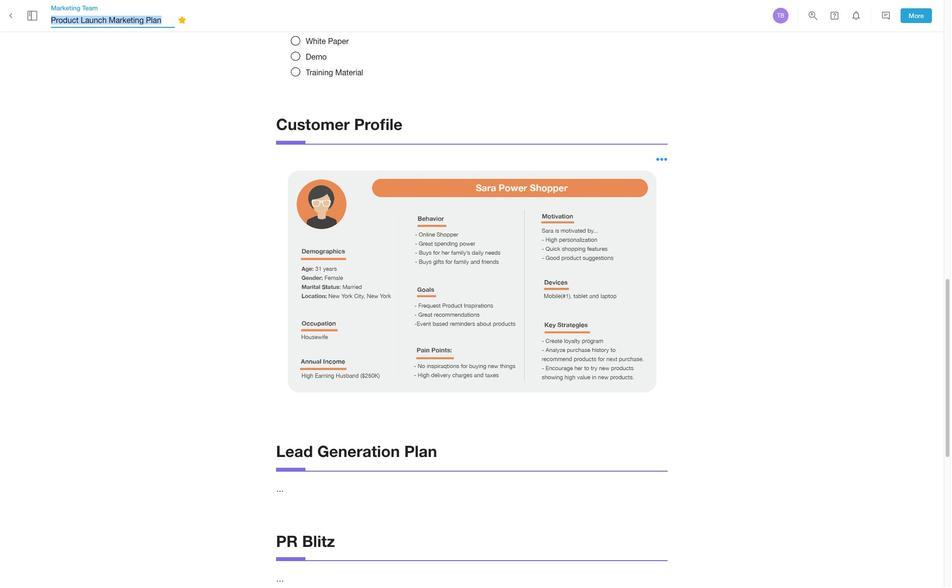 Task type: describe. For each thing, give the bounding box(es) containing it.
demo
[[306, 52, 327, 61]]

blitz
[[302, 532, 335, 551]]

marketing team
[[51, 4, 98, 12]]

customer
[[276, 115, 350, 134]]

more
[[909, 12, 924, 19]]

tb
[[777, 12, 785, 19]]

white paper
[[306, 37, 349, 45]]

customer profile
[[276, 115, 403, 134]]

training
[[306, 68, 333, 77]]

pr
[[276, 532, 298, 551]]



Task type: vqa. For each thing, say whether or not it's contained in the screenshot.
Customer
yes



Task type: locate. For each thing, give the bounding box(es) containing it.
2 … from the top
[[276, 575, 284, 584]]

Enter Title... text field
[[51, 12, 175, 28]]

paper
[[328, 37, 349, 45]]

white
[[306, 37, 326, 45]]

team
[[82, 4, 98, 12]]

1 … from the top
[[276, 485, 284, 494]]

lead generation plan
[[276, 443, 437, 461]]

… down pr
[[276, 575, 284, 584]]

plan
[[404, 443, 437, 461]]

0 vertical spatial …
[[276, 485, 284, 494]]

material
[[335, 68, 363, 77]]

lead
[[276, 443, 313, 461]]

more button
[[901, 8, 932, 23]]

pr blitz
[[276, 532, 335, 551]]

tb button
[[772, 6, 790, 25]]

… down lead
[[276, 485, 284, 494]]

profile
[[354, 115, 403, 134]]

marketing team link
[[51, 3, 189, 12]]

marketing
[[51, 4, 80, 12]]

training material
[[306, 68, 363, 77]]

generation
[[317, 443, 400, 461]]

…
[[276, 485, 284, 494], [276, 575, 284, 584]]

1 vertical spatial …
[[276, 575, 284, 584]]

remove favorite image
[[176, 14, 188, 26]]



